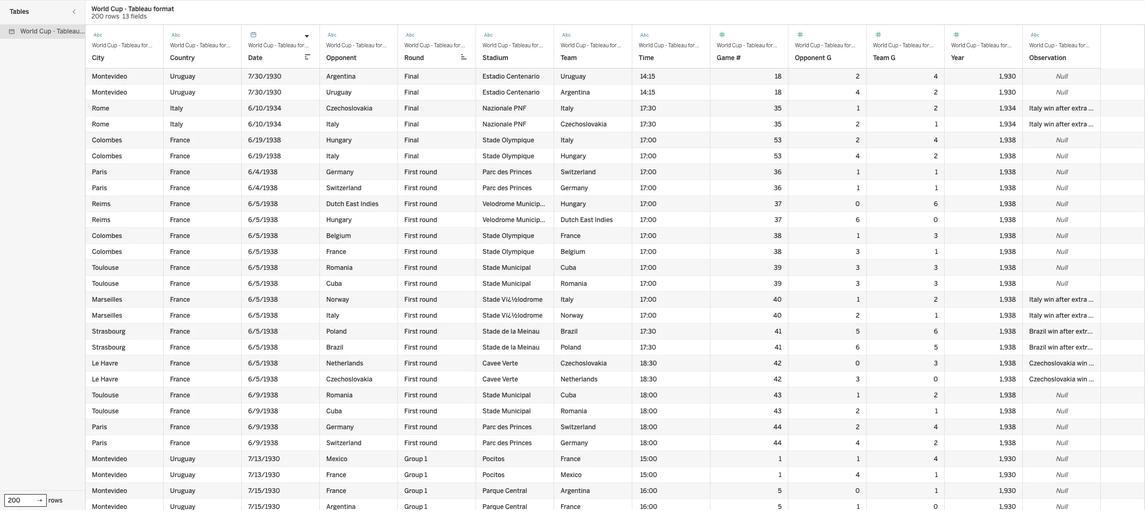 Task type: locate. For each thing, give the bounding box(es) containing it.
6/9/1938 for cuba
[[248, 408, 278, 415]]

group 1 for mexico
[[405, 471, 427, 479]]

france
[[170, 137, 190, 144], [170, 153, 190, 160], [170, 169, 190, 176], [170, 184, 190, 192], [170, 200, 190, 208], [170, 216, 190, 224], [170, 232, 190, 240], [561, 232, 581, 240], [170, 248, 190, 256], [326, 248, 346, 256], [170, 264, 190, 272], [170, 280, 190, 288], [170, 296, 190, 304], [170, 312, 190, 319], [170, 328, 190, 335], [170, 344, 190, 351], [170, 360, 190, 367], [170, 376, 190, 383], [170, 392, 190, 399], [170, 408, 190, 415], [170, 424, 190, 431], [170, 440, 190, 447], [561, 456, 581, 463], [326, 471, 346, 479], [326, 487, 346, 495]]

12 17:00 from the top
[[639, 312, 657, 319]]

1 havre from the top
[[101, 360, 118, 367]]

39 for cuba
[[774, 264, 782, 272]]

2 group from the top
[[405, 471, 423, 479]]

0 vertical spatial rome
[[92, 105, 109, 112]]

municipale for hungary
[[516, 200, 549, 208]]

first for 17th row from the top of the view data table grid
[[405, 328, 418, 335]]

first for 19th row from the bottom of the view data table grid
[[405, 216, 418, 224]]

1 vertical spatial havre
[[101, 376, 118, 383]]

rows right rows text box on the left bottom
[[48, 497, 63, 504]]

18:30
[[639, 360, 657, 367], [639, 376, 657, 383]]

11 null from the top
[[1056, 264, 1068, 272]]

9 null from the top
[[1056, 232, 1068, 240]]

0 vertical spatial le havre
[[92, 360, 118, 367]]

1 horizontal spatial number image
[[951, 30, 962, 40]]

0 horizontal spatial opponent
[[326, 54, 357, 62]]

7/13/1930 for mexico
[[248, 456, 280, 463]]

brazil win after extra time
[[1030, 328, 1107, 335], [1030, 344, 1107, 351]]

2 vï¿½lodrome from the top
[[502, 312, 543, 319]]

1 vertical spatial poland
[[561, 344, 581, 351]]

format
[[153, 5, 174, 12], [81, 28, 102, 35], [141, 43, 158, 49], [220, 43, 236, 49], [298, 43, 314, 49], [376, 43, 392, 49], [454, 43, 470, 49], [532, 43, 549, 49], [610, 43, 627, 49], [688, 43, 705, 49], [766, 43, 783, 49], [845, 43, 861, 49], [923, 43, 939, 49], [1001, 43, 1017, 49], [1079, 43, 1096, 49]]

cup inside row group
[[39, 28, 51, 35]]

norway
[[326, 296, 349, 304], [561, 312, 584, 319]]

2 le havre from the top
[[92, 376, 118, 383]]

0 vertical spatial havre
[[101, 360, 118, 367]]

null for 8th row from the top
[[1056, 184, 1068, 192]]

paris
[[92, 169, 107, 176], [92, 184, 107, 192], [92, 424, 107, 431], [92, 440, 107, 447]]

reims for hungary
[[92, 216, 111, 224]]

0 vertical spatial stade de la meinau
[[483, 328, 540, 335]]

1 vertical spatial municipale
[[516, 216, 549, 224]]

null for 19th row from the bottom of the view data table grid
[[1056, 216, 1068, 224]]

havre
[[101, 360, 118, 367], [101, 376, 118, 383]]

3 colombes from the top
[[92, 232, 122, 240]]

11 6/5/1938 from the top
[[248, 360, 278, 367]]

2 reims from the top
[[92, 216, 111, 224]]

2 princes from the top
[[510, 184, 532, 192]]

6/9/1938
[[248, 392, 278, 399], [248, 408, 278, 415], [248, 424, 278, 431], [248, 440, 278, 447]]

pocitos
[[483, 456, 505, 463], [483, 471, 505, 479]]

0 vertical spatial 15:00
[[639, 456, 657, 463]]

rome for italy
[[92, 121, 109, 128]]

1 vertical spatial reims
[[92, 216, 111, 224]]

10 stade from the top
[[483, 344, 500, 351]]

1 14:15 from the top
[[639, 73, 656, 80]]

4
[[934, 73, 938, 80], [856, 89, 860, 96], [934, 137, 938, 144], [856, 153, 860, 160], [934, 424, 938, 431], [856, 440, 860, 447], [934, 456, 938, 463], [856, 471, 860, 479]]

0
[[856, 200, 860, 208], [934, 216, 938, 224], [856, 360, 860, 367], [934, 376, 938, 383], [856, 487, 860, 495]]

3 parc des princes from the top
[[483, 424, 532, 431]]

1 nazionale pnf from the top
[[483, 105, 527, 112]]

1 vertical spatial meinau
[[518, 344, 540, 351]]

4 olympique from the top
[[502, 248, 534, 256]]

1 horizontal spatial g
[[891, 54, 896, 62]]

0 vertical spatial belgium
[[326, 232, 351, 240]]

la for brazil
[[511, 328, 516, 335]]

1 vertical spatial 44
[[774, 440, 782, 447]]

stade de la meinau for poland
[[483, 344, 540, 351]]

cavee
[[483, 360, 501, 367], [483, 376, 501, 383]]

0 horizontal spatial dutch
[[326, 200, 344, 208]]

1 17:30 from the top
[[639, 105, 656, 112]]

stade municipal
[[483, 264, 531, 272], [483, 280, 531, 288], [483, 392, 531, 399], [483, 408, 531, 415]]

number image up year
[[951, 30, 962, 40]]

1 vertical spatial estadio centenario
[[483, 89, 540, 96]]

9 first round from the top
[[405, 296, 437, 304]]

1 vertical spatial le havre
[[92, 376, 118, 383]]

number image up the opponent g
[[795, 30, 806, 40]]

17:00
[[639, 137, 657, 144], [639, 153, 657, 160], [639, 169, 657, 176], [639, 184, 657, 192], [639, 200, 657, 208], [639, 216, 657, 224], [639, 232, 657, 240], [639, 248, 657, 256], [639, 264, 657, 272], [639, 280, 657, 288], [639, 296, 657, 304], [639, 312, 657, 319]]

1 vertical spatial netherlands
[[561, 376, 598, 383]]

velodrome for hungary
[[483, 200, 515, 208]]

1 vertical spatial 18
[[775, 89, 782, 96]]

world inside world cup - tableau format year
[[951, 43, 966, 49]]

2 horizontal spatial 5
[[934, 344, 938, 351]]

6
[[934, 200, 938, 208], [856, 216, 860, 224], [934, 328, 938, 335], [856, 344, 860, 351]]

1 vertical spatial 43
[[774, 408, 782, 415]]

cup
[[111, 5, 123, 12], [39, 28, 51, 35], [107, 43, 117, 49], [185, 43, 195, 49], [264, 43, 274, 49], [342, 43, 352, 49], [420, 43, 430, 49], [498, 43, 508, 49], [576, 43, 586, 49], [654, 43, 664, 49], [732, 43, 742, 49], [811, 43, 820, 49], [889, 43, 899, 49], [967, 43, 977, 49], [1045, 43, 1055, 49]]

0 vertical spatial 37
[[775, 200, 782, 208]]

53
[[774, 137, 782, 144], [774, 153, 782, 160]]

0 vertical spatial east
[[346, 200, 359, 208]]

parc des princes
[[483, 169, 532, 176], [483, 184, 532, 192], [483, 424, 532, 431], [483, 440, 532, 447]]

null
[[1056, 73, 1068, 80], [1056, 89, 1068, 96], [1056, 137, 1068, 144], [1056, 153, 1068, 160], [1056, 169, 1068, 176], [1056, 184, 1068, 192], [1056, 200, 1068, 208], [1056, 216, 1068, 224], [1056, 232, 1068, 240], [1056, 248, 1068, 256], [1056, 264, 1068, 272], [1056, 280, 1068, 288], [1056, 392, 1068, 399], [1056, 408, 1068, 415], [1056, 424, 1068, 431], [1056, 440, 1068, 447], [1056, 456, 1068, 463], [1056, 471, 1068, 479], [1056, 487, 1068, 495]]

0 vertical spatial 39
[[774, 264, 782, 272]]

1 vertical spatial 41
[[775, 344, 782, 351]]

1 7/30/1930 from the top
[[248, 73, 281, 80]]

3 municipal from the top
[[502, 392, 531, 399]]

5 row from the top
[[86, 132, 1145, 148]]

12 stade from the top
[[483, 408, 500, 415]]

1 vertical spatial czechoslovakia win after extra time
[[1030, 376, 1136, 383]]

stade de la meinau for brazil
[[483, 328, 540, 335]]

1 horizontal spatial mexico
[[561, 471, 582, 479]]

0 vertical spatial rows
[[105, 12, 119, 20]]

first round for 11th row
[[405, 232, 437, 240]]

world cup - tableau format for observation
[[1030, 43, 1096, 49]]

1 horizontal spatial string image
[[561, 30, 571, 40]]

montevideo for 28th row from the bottom of the view data table grid
[[92, 73, 127, 80]]

la
[[511, 328, 516, 335], [511, 344, 516, 351]]

world cup - tableau format inside row group
[[20, 28, 102, 35]]

0 vertical spatial estadio
[[483, 73, 505, 80]]

1 vertical spatial la
[[511, 344, 516, 351]]

1 paris from the top
[[92, 169, 107, 176]]

format inside world cup - tableau format country
[[220, 43, 236, 49]]

string image for round
[[405, 30, 415, 40]]

argentina
[[326, 73, 356, 80], [561, 89, 590, 96], [561, 487, 590, 495]]

velodrome
[[483, 200, 515, 208], [483, 216, 515, 224]]

czechoslovakia win after extra time for 0
[[1030, 376, 1136, 383]]

opponent
[[326, 54, 357, 62], [795, 54, 825, 62]]

opponent for opponent g
[[795, 54, 825, 62]]

row group
[[86, 69, 1145, 228], [86, 228, 1145, 387], [86, 387, 1145, 510]]

string image
[[92, 30, 103, 40], [326, 30, 337, 40], [405, 30, 415, 40], [483, 30, 493, 40], [1030, 30, 1040, 40]]

parc des princes for fifth row from the bottom of the view data table grid
[[483, 440, 532, 447]]

6/9/1938 for switzerland
[[248, 440, 278, 447]]

rows left 13
[[105, 12, 119, 20]]

1 vertical spatial argentina
[[561, 89, 590, 96]]

40 for 1
[[774, 296, 782, 304]]

1 parc from the top
[[483, 169, 496, 176]]

3 string image from the left
[[405, 30, 415, 40]]

0 vertical spatial marseilles
[[92, 296, 122, 304]]

38
[[774, 232, 782, 240], [774, 248, 782, 256]]

14:15 for argentina
[[639, 89, 656, 96]]

1 vertical spatial vï¿½lodrome
[[502, 312, 543, 319]]

first for 13th row from the top
[[405, 264, 418, 272]]

2 first round from the top
[[405, 184, 437, 192]]

1 horizontal spatial team
[[873, 54, 890, 62]]

1 vertical spatial east
[[580, 216, 594, 224]]

1 g from the left
[[827, 54, 832, 62]]

1 stade de la meinau from the top
[[483, 328, 540, 335]]

4 stade municipal from the top
[[483, 408, 531, 415]]

cuba
[[561, 264, 576, 272], [326, 280, 342, 288], [561, 392, 576, 399], [326, 408, 342, 415]]

romania
[[326, 264, 353, 272], [561, 280, 587, 288], [326, 392, 353, 399], [561, 408, 587, 415]]

1 vertical spatial brazil win after extra time
[[1030, 344, 1107, 351]]

18
[[775, 73, 782, 80], [775, 89, 782, 96]]

4 des from the top
[[498, 440, 508, 447]]

vï¿½lodrome for italy
[[502, 296, 543, 304]]

14 round from the top
[[420, 376, 437, 383]]

1 vertical spatial 36
[[774, 184, 782, 192]]

2 final from the top
[[405, 89, 419, 96]]

parque
[[483, 487, 504, 495]]

2 velodrome from the top
[[483, 216, 515, 224]]

centenario for uruguay
[[507, 73, 540, 80]]

0 vertical spatial 18
[[775, 73, 782, 80]]

1 vertical spatial group 1
[[405, 471, 427, 479]]

1 vertical spatial 6/10/1934
[[248, 121, 281, 128]]

dutch
[[326, 200, 344, 208], [561, 216, 579, 224]]

string image for opponent
[[326, 30, 337, 40]]

0 vertical spatial group
[[405, 456, 423, 463]]

0 vertical spatial netherlands
[[326, 360, 363, 367]]

53 for 2
[[774, 137, 782, 144]]

after for third row from the top of the view data table grid
[[1056, 105, 1071, 112]]

1 vertical spatial stade vï¿½lodrome
[[483, 312, 543, 319]]

1 vertical spatial strasbourg
[[92, 344, 126, 351]]

43 for 1
[[774, 392, 782, 399]]

1 vertical spatial 6/19/1938
[[248, 153, 281, 160]]

number image
[[717, 30, 728, 40], [873, 30, 884, 40]]

0 vertical spatial poland
[[326, 328, 347, 335]]

italy
[[170, 105, 183, 112], [561, 105, 574, 112], [1030, 105, 1043, 112], [170, 121, 183, 128], [326, 121, 339, 128], [1030, 121, 1043, 128], [561, 137, 574, 144], [326, 153, 339, 160], [561, 296, 574, 304], [1030, 296, 1043, 304], [326, 312, 339, 319], [1030, 312, 1043, 319]]

1 horizontal spatial poland
[[561, 344, 581, 351]]

havre for netherlands
[[101, 360, 118, 367]]

16 row from the top
[[86, 308, 1145, 324]]

first round for 19th row from the bottom of the view data table grid
[[405, 216, 437, 224]]

1 vertical spatial 40
[[774, 312, 782, 319]]

1 vertical spatial 7/13/1930
[[248, 471, 280, 479]]

18 1,938 from the top
[[1000, 408, 1016, 415]]

world cup - tableau format for game #
[[717, 43, 783, 49]]

null for 20th row from the bottom of the view data table grid
[[1056, 200, 1068, 208]]

montevideo
[[92, 73, 127, 80], [92, 89, 127, 96], [92, 456, 127, 463], [92, 471, 127, 479], [92, 487, 127, 495]]

nazionale pnf
[[483, 105, 527, 112], [483, 121, 527, 128]]

parc for 8th row from the top
[[483, 184, 496, 192]]

2 stade de la meinau from the top
[[483, 344, 540, 351]]

italy win after extra time
[[1030, 105, 1102, 112], [1030, 121, 1102, 128], [1030, 296, 1102, 304], [1030, 312, 1102, 319]]

world cup - tableau format
[[20, 28, 102, 35], [92, 43, 158, 49], [248, 43, 314, 49], [326, 43, 392, 49], [405, 43, 470, 49], [483, 43, 549, 49], [561, 43, 627, 49], [639, 43, 705, 49], [717, 43, 783, 49], [795, 43, 861, 49], [1030, 43, 1096, 49]]

1 estadio centenario from the top
[[483, 73, 540, 80]]

reims
[[92, 200, 111, 208], [92, 216, 111, 224]]

15:00 for mexico
[[639, 471, 657, 479]]

11 17:00 from the top
[[639, 296, 657, 304]]

1 vertical spatial nazionale pnf
[[483, 121, 527, 128]]

0 horizontal spatial mexico
[[326, 456, 348, 463]]

6/5/1938 for czechoslovakia
[[248, 376, 278, 383]]

meinau
[[518, 328, 540, 335], [518, 344, 540, 351]]

1,930
[[1000, 73, 1016, 80], [1000, 89, 1016, 96], [1000, 456, 1016, 463], [1000, 471, 1016, 479], [1000, 487, 1016, 495]]

germany
[[326, 169, 354, 176], [561, 184, 588, 192], [326, 424, 354, 431], [561, 440, 588, 447]]

1 horizontal spatial rows
[[105, 12, 119, 20]]

pocitos for france
[[483, 456, 505, 463]]

0 vertical spatial 38
[[774, 232, 782, 240]]

36 for germany
[[774, 184, 782, 192]]

0 vertical spatial stade vï¿½lodrome
[[483, 296, 543, 304]]

0 vertical spatial 44
[[774, 424, 782, 431]]

1 6/10/1934 from the top
[[248, 105, 281, 112]]

0 vertical spatial le
[[92, 360, 99, 367]]

date image
[[248, 30, 259, 40]]

0 for 1
[[856, 487, 860, 495]]

16:00
[[639, 487, 658, 495]]

brazil
[[561, 328, 578, 335], [1030, 328, 1047, 335], [326, 344, 343, 351], [1030, 344, 1047, 351]]

8 row from the top
[[86, 180, 1145, 196]]

time for 14th row from the bottom of the view data table grid
[[1089, 296, 1102, 304]]

3
[[934, 232, 938, 240], [856, 248, 860, 256], [856, 264, 860, 272], [934, 264, 938, 272], [856, 280, 860, 288], [934, 280, 938, 288], [934, 360, 938, 367], [856, 376, 860, 383]]

null for 12th row from the top
[[1056, 248, 1068, 256]]

0 vertical spatial velodrome
[[483, 200, 515, 208]]

0 vertical spatial 14:15
[[639, 73, 656, 80]]

cavee verte
[[483, 360, 518, 367], [483, 376, 518, 383]]

world cup - tableau format table element
[[0, 24, 102, 39]]

null for 24th row from the bottom of the view data table grid
[[1056, 137, 1068, 144]]

mexico
[[326, 456, 348, 463], [561, 471, 582, 479]]

1 vertical spatial 14:15
[[639, 89, 656, 96]]

2 vertical spatial group
[[405, 487, 423, 495]]

czechoslovakia
[[326, 105, 373, 112], [561, 121, 607, 128], [561, 360, 607, 367], [1030, 360, 1076, 367], [326, 376, 373, 383], [1030, 376, 1076, 383]]

1
[[857, 105, 860, 112], [935, 121, 938, 128], [857, 169, 860, 176], [935, 169, 938, 176], [857, 184, 860, 192], [935, 184, 938, 192], [857, 232, 860, 240], [935, 248, 938, 256], [857, 296, 860, 304], [935, 312, 938, 319], [857, 392, 860, 399], [935, 408, 938, 415], [425, 456, 427, 463], [779, 456, 782, 463], [857, 456, 860, 463], [425, 471, 427, 479], [779, 471, 782, 479], [935, 471, 938, 479], [425, 487, 427, 495], [935, 487, 938, 495]]

0 vertical spatial brazil win after extra time
[[1030, 328, 1107, 335]]

1 vertical spatial 6/4/1938
[[248, 184, 278, 192]]

city
[[92, 54, 104, 62]]

0 vertical spatial 18:30
[[639, 360, 657, 367]]

olympique
[[502, 137, 534, 144], [502, 153, 534, 160], [502, 232, 534, 240], [502, 248, 534, 256]]

40
[[774, 296, 782, 304], [774, 312, 782, 319]]

reims for dutch east indies
[[92, 200, 111, 208]]

12 null from the top
[[1056, 280, 1068, 288]]

1 vertical spatial cavee verte
[[483, 376, 518, 383]]

null for 14th row from the top
[[1056, 280, 1068, 288]]

17:30 for italy
[[639, 105, 656, 112]]

stade vï¿½lodrome for italy
[[483, 296, 543, 304]]

6/5/1938 for dutch east indies
[[248, 200, 278, 208]]

1 vertical spatial 37
[[775, 216, 782, 224]]

13 round from the top
[[420, 360, 437, 367]]

2 18:00 from the top
[[639, 408, 658, 415]]

2 olympique from the top
[[502, 153, 534, 160]]

1 41 from the top
[[775, 328, 782, 335]]

number image up world cup - tableau format team g
[[873, 30, 884, 40]]

5 first round from the top
[[405, 232, 437, 240]]

velodrome municipale for dutch east indies
[[483, 216, 549, 224]]

13
[[123, 12, 129, 20]]

2 vertical spatial argentina
[[561, 487, 590, 495]]

stade
[[483, 137, 500, 144], [483, 153, 500, 160], [483, 232, 500, 240], [483, 248, 500, 256], [483, 264, 500, 272], [483, 280, 500, 288], [483, 296, 500, 304], [483, 312, 500, 319], [483, 328, 500, 335], [483, 344, 500, 351], [483, 392, 500, 399], [483, 408, 500, 415]]

cup inside world cup - tableau format year
[[967, 43, 977, 49]]

0 vertical spatial cavee verte
[[483, 360, 518, 367]]

0 horizontal spatial indies
[[361, 200, 379, 208]]

7/30/1930
[[248, 73, 281, 80], [248, 89, 281, 96]]

date
[[248, 54, 263, 62]]

estadio centenario
[[483, 73, 540, 80], [483, 89, 540, 96]]

number image
[[795, 30, 806, 40], [951, 30, 962, 40]]

montevideo for 26th row from the top of the view data table grid
[[92, 471, 127, 479]]

43 for 2
[[774, 408, 782, 415]]

1 czechoslovakia win after extra time from the top
[[1030, 360, 1136, 367]]

0 vertical spatial estadio centenario
[[483, 73, 540, 80]]

world inside world cup - tableau format team g
[[873, 43, 887, 49]]

null for 11th row
[[1056, 232, 1068, 240]]

15 first round from the top
[[405, 392, 437, 399]]

1 vertical spatial nazionale
[[483, 121, 512, 128]]

first round
[[405, 169, 437, 176], [405, 184, 437, 192], [405, 200, 437, 208], [405, 216, 437, 224], [405, 232, 437, 240], [405, 248, 437, 256], [405, 264, 437, 272], [405, 280, 437, 288], [405, 296, 437, 304], [405, 312, 437, 319], [405, 328, 437, 335], [405, 344, 437, 351], [405, 360, 437, 367], [405, 376, 437, 383], [405, 392, 437, 399], [405, 408, 437, 415], [405, 424, 437, 431], [405, 440, 437, 447]]

-
[[125, 5, 127, 12], [53, 28, 55, 35], [118, 43, 120, 49], [197, 43, 198, 49], [275, 43, 277, 49], [353, 43, 355, 49], [431, 43, 433, 49], [509, 43, 511, 49], [587, 43, 589, 49], [665, 43, 667, 49], [744, 43, 745, 49], [822, 43, 824, 49], [900, 43, 902, 49], [978, 43, 980, 49], [1056, 43, 1058, 49]]

rows inside world cup - tableau format 200 rows  13 fields
[[105, 12, 119, 20]]

2 14:15 from the top
[[639, 89, 656, 96]]

indies
[[361, 200, 379, 208], [595, 216, 613, 224]]

rows text field
[[4, 494, 47, 507]]

netherlands
[[326, 360, 363, 367], [561, 376, 598, 383]]

team inside world cup - tableau format team g
[[873, 54, 890, 62]]

- inside world cup - tableau format country
[[197, 43, 198, 49]]

1 rome from the top
[[92, 105, 109, 112]]

czechoslovakia win after extra time
[[1030, 360, 1136, 367], [1030, 376, 1136, 383]]

2 havre from the top
[[101, 376, 118, 383]]

number image up the game
[[717, 30, 728, 40]]

0 vertical spatial czechoslovakia win after extra time
[[1030, 360, 1136, 367]]

4 1,938 from the top
[[1000, 184, 1016, 192]]

5 string image from the left
[[1030, 30, 1040, 40]]

8 17:00 from the top
[[639, 248, 657, 256]]

string image
[[170, 30, 181, 40], [561, 30, 571, 40], [639, 30, 650, 40]]

7/30/1930 for uruguay
[[248, 89, 281, 96]]

0 vertical spatial municipale
[[516, 200, 549, 208]]

1 vertical spatial rome
[[92, 121, 109, 128]]

25 row from the top
[[86, 451, 1145, 467]]

world
[[91, 5, 109, 12], [20, 28, 38, 35], [92, 43, 106, 49], [170, 43, 184, 49], [248, 43, 262, 49], [326, 43, 341, 49], [405, 43, 419, 49], [483, 43, 497, 49], [561, 43, 575, 49], [639, 43, 653, 49], [717, 43, 731, 49], [795, 43, 809, 49], [873, 43, 887, 49], [951, 43, 966, 49], [1030, 43, 1044, 49]]

10 first from the top
[[405, 312, 418, 319]]

3 des from the top
[[498, 424, 508, 431]]

13 first round from the top
[[405, 360, 437, 367]]

1 row group from the top
[[86, 69, 1145, 228]]

1 vertical spatial 38
[[774, 248, 782, 256]]

extra
[[1072, 105, 1087, 112], [1072, 121, 1087, 128], [1072, 296, 1087, 304], [1072, 312, 1087, 319], [1076, 328, 1091, 335], [1076, 344, 1091, 351], [1105, 360, 1120, 367], [1105, 376, 1120, 383]]

world cup - tableau format year
[[951, 43, 1017, 62]]

1 vertical spatial 53
[[774, 153, 782, 160]]

estadio centenario for uruguay
[[483, 73, 540, 80]]

team
[[561, 54, 577, 62], [873, 54, 890, 62]]

9 first from the top
[[405, 296, 418, 304]]

olympique for italy
[[502, 137, 534, 144]]

35
[[774, 105, 782, 112], [774, 121, 782, 128]]

world cup - tableau format for time
[[639, 43, 705, 49]]

1 group 1 from the top
[[405, 456, 427, 463]]

15 null from the top
[[1056, 424, 1068, 431]]

stade vï¿½lodrome for norway
[[483, 312, 543, 319]]

colombes for hungary
[[92, 137, 122, 144]]

4 montevideo from the top
[[92, 471, 127, 479]]

0 vertical spatial 6/4/1938
[[248, 169, 278, 176]]

3 1,938 from the top
[[1000, 169, 1016, 176]]

stade olympique for hungary
[[483, 153, 534, 160]]

37
[[775, 200, 782, 208], [775, 216, 782, 224]]

1 vertical spatial dutch east indies
[[561, 216, 613, 224]]

1 44 from the top
[[774, 424, 782, 431]]

13 null from the top
[[1056, 392, 1068, 399]]

39
[[774, 264, 782, 272], [774, 280, 782, 288]]

observation
[[1030, 54, 1067, 62]]

nazionale
[[483, 105, 512, 112], [483, 121, 512, 128]]

7 first from the top
[[405, 264, 418, 272]]

nazionale for italy
[[483, 105, 512, 112]]

14:15
[[639, 73, 656, 80], [639, 89, 656, 96]]

7 stade from the top
[[483, 296, 500, 304]]

2 velodrome municipale from the top
[[483, 216, 549, 224]]

3 round from the top
[[420, 200, 437, 208]]

time
[[1089, 105, 1102, 112], [1089, 121, 1102, 128], [1089, 296, 1102, 304], [1089, 312, 1102, 319], [1093, 328, 1107, 335], [1093, 344, 1107, 351], [1122, 360, 1136, 367], [1122, 376, 1136, 383]]

0 vertical spatial pocitos
[[483, 456, 505, 463]]

row group containing montevideo
[[86, 69, 1145, 228]]

marseilles for italy
[[92, 312, 122, 319]]

2 vertical spatial 5
[[778, 487, 782, 495]]

string image for city
[[92, 30, 103, 40]]

2 15:00 from the top
[[639, 471, 657, 479]]

first round for 19th row from the top
[[405, 360, 437, 367]]

1,934 for 1
[[1000, 121, 1016, 128]]

parc des princes for 8th row from the top
[[483, 184, 532, 192]]

le
[[92, 360, 99, 367], [92, 376, 99, 383]]

g
[[827, 54, 832, 62], [891, 54, 896, 62]]

41 for 6
[[775, 344, 782, 351]]

row
[[86, 69, 1145, 85], [86, 85, 1145, 100], [86, 100, 1145, 116], [86, 116, 1145, 132], [86, 132, 1145, 148], [86, 148, 1145, 164], [86, 164, 1145, 180], [86, 180, 1145, 196], [86, 196, 1145, 212], [86, 212, 1145, 228], [86, 228, 1145, 244], [86, 244, 1145, 260], [86, 260, 1145, 276], [86, 276, 1145, 292], [86, 292, 1145, 308], [86, 308, 1145, 324], [86, 324, 1145, 340], [86, 340, 1145, 356], [86, 356, 1145, 372], [86, 372, 1145, 387], [86, 387, 1145, 403], [86, 403, 1145, 419], [86, 419, 1145, 435], [86, 435, 1145, 451], [86, 451, 1145, 467], [86, 467, 1145, 483], [86, 483, 1145, 499], [86, 499, 1145, 510]]

1 horizontal spatial opponent
[[795, 54, 825, 62]]

after for 16th row
[[1056, 312, 1071, 319]]

2 row group from the top
[[86, 228, 1145, 387]]

0 vertical spatial vï¿½lodrome
[[502, 296, 543, 304]]

municipale
[[516, 200, 549, 208], [516, 216, 549, 224]]

43
[[774, 392, 782, 399], [774, 408, 782, 415]]

3 6/5/1938 from the top
[[248, 232, 278, 240]]

centenario for argentina
[[507, 89, 540, 96]]

6/5/1938 for romania
[[248, 264, 278, 272]]

17 null from the top
[[1056, 456, 1068, 463]]

pnf
[[514, 105, 527, 112], [514, 121, 527, 128]]

group 1
[[405, 456, 427, 463], [405, 471, 427, 479], [405, 487, 427, 495]]

2 18 from the top
[[775, 89, 782, 96]]

5
[[856, 328, 860, 335], [934, 344, 938, 351], [778, 487, 782, 495]]

1 vertical spatial 18:30
[[639, 376, 657, 383]]

first for 14th row from the bottom of the view data table grid
[[405, 296, 418, 304]]

0 vertical spatial 5
[[856, 328, 860, 335]]

1 string image from the left
[[92, 30, 103, 40]]

18 for 2
[[775, 73, 782, 80]]

first round for 14th row from the top
[[405, 280, 437, 288]]

6/10/1934 for czechoslovakia
[[248, 105, 281, 112]]

first
[[405, 169, 418, 176], [405, 184, 418, 192], [405, 200, 418, 208], [405, 216, 418, 224], [405, 232, 418, 240], [405, 248, 418, 256], [405, 264, 418, 272], [405, 280, 418, 288], [405, 296, 418, 304], [405, 312, 418, 319], [405, 328, 418, 335], [405, 344, 418, 351], [405, 360, 418, 367], [405, 376, 418, 383], [405, 392, 418, 399], [405, 408, 418, 415], [405, 424, 418, 431], [405, 440, 418, 447]]

tableau inside world cup - tableau format 200 rows  13 fields
[[128, 5, 152, 12]]

first round for 6th row from the bottom of the view data table grid
[[405, 424, 437, 431]]

cup inside world cup - tableau format team g
[[889, 43, 899, 49]]

1 row from the top
[[86, 69, 1145, 85]]

4 17:30 from the top
[[639, 344, 656, 351]]

0 vertical spatial 42
[[774, 360, 782, 367]]

44
[[774, 424, 782, 431], [774, 440, 782, 447]]

string image for time
[[639, 30, 650, 40]]

17:30 for brazil
[[639, 328, 656, 335]]

estadio
[[483, 73, 505, 80], [483, 89, 505, 96]]

1 6/4/1938 from the top
[[248, 169, 278, 176]]

marseilles
[[92, 296, 122, 304], [92, 312, 122, 319]]

5 6/5/1938 from the top
[[248, 264, 278, 272]]

6 6/5/1938 from the top
[[248, 280, 278, 288]]

2 41 from the top
[[775, 344, 782, 351]]

7 row from the top
[[86, 164, 1145, 180]]

1 vertical spatial 15:00
[[639, 471, 657, 479]]

1 horizontal spatial number image
[[873, 30, 884, 40]]

9 round from the top
[[420, 296, 437, 304]]

cup inside world cup - tableau format 200 rows  13 fields
[[111, 5, 123, 12]]

world cup - tableau format 200 rows  13 fields
[[91, 5, 174, 20]]

3 17:30 from the top
[[639, 328, 656, 335]]

uruguay
[[170, 73, 196, 80], [561, 73, 586, 80], [170, 89, 196, 96], [326, 89, 352, 96], [170, 456, 196, 463], [170, 471, 196, 479], [170, 487, 196, 495]]

44 for 4
[[774, 440, 782, 447]]

stadium
[[483, 54, 508, 62]]

meinau for poland
[[518, 344, 540, 351]]

group
[[405, 456, 423, 463], [405, 471, 423, 479], [405, 487, 423, 495]]

2
[[856, 73, 860, 80], [934, 89, 938, 96], [934, 105, 938, 112], [856, 121, 860, 128], [856, 137, 860, 144], [934, 153, 938, 160], [934, 296, 938, 304], [856, 312, 860, 319], [934, 392, 938, 399], [856, 408, 860, 415], [856, 424, 860, 431], [934, 440, 938, 447]]

17:30
[[639, 105, 656, 112], [639, 121, 656, 128], [639, 328, 656, 335], [639, 344, 656, 351]]

6/4/1938 for switzerland
[[248, 184, 278, 192]]

first round for 8th row from the top
[[405, 184, 437, 192]]

colombes
[[92, 137, 122, 144], [92, 153, 122, 160], [92, 232, 122, 240], [92, 248, 122, 256]]

0 horizontal spatial string image
[[170, 30, 181, 40]]

11 first from the top
[[405, 328, 418, 335]]

rome
[[92, 105, 109, 112], [92, 121, 109, 128]]

marseilles for norway
[[92, 296, 122, 304]]

1 vertical spatial norway
[[561, 312, 584, 319]]

6/10/1934
[[248, 105, 281, 112], [248, 121, 281, 128]]

1 vertical spatial rows
[[48, 497, 63, 504]]

18 for 4
[[775, 89, 782, 96]]

0 vertical spatial 40
[[774, 296, 782, 304]]

1 vertical spatial pocitos
[[483, 471, 505, 479]]

after
[[1056, 105, 1071, 112], [1056, 121, 1071, 128], [1056, 296, 1071, 304], [1056, 312, 1071, 319], [1060, 328, 1075, 335], [1060, 344, 1075, 351], [1089, 360, 1104, 367], [1089, 376, 1104, 383]]

1 group from the top
[[405, 456, 423, 463]]



Task type: vqa. For each thing, say whether or not it's contained in the screenshot.


Task type: describe. For each thing, give the bounding box(es) containing it.
6 final from the top
[[405, 153, 419, 160]]

world cup - tableau format for round
[[405, 43, 470, 49]]

2 toulouse from the top
[[92, 280, 119, 288]]

35 for 2
[[774, 121, 782, 128]]

1 municipal from the top
[[502, 264, 531, 272]]

19 row from the top
[[86, 356, 1145, 372]]

42 for 0
[[774, 360, 782, 367]]

18:00 for romania
[[639, 408, 658, 415]]

row group containing toulouse
[[86, 387, 1145, 510]]

first for 11th row
[[405, 232, 418, 240]]

5 1,938 from the top
[[1000, 200, 1016, 208]]

13 row from the top
[[86, 260, 1145, 276]]

0 horizontal spatial belgium
[[326, 232, 351, 240]]

38 for 3
[[774, 248, 782, 256]]

6/5/1938 for france
[[248, 248, 278, 256]]

string image for team
[[561, 30, 571, 40]]

first for 16th row
[[405, 312, 418, 319]]

6 1,938 from the top
[[1000, 216, 1016, 224]]

first for 20th row
[[405, 376, 418, 383]]

first round for 20th row from the bottom of the view data table grid
[[405, 200, 437, 208]]

first round for 20th row
[[405, 376, 437, 383]]

4 final from the top
[[405, 121, 419, 128]]

group 1 for france
[[405, 456, 427, 463]]

time for 20th row
[[1122, 376, 1136, 383]]

21 row from the top
[[86, 387, 1145, 403]]

2 number image from the left
[[873, 30, 884, 40]]

37 for 6
[[775, 216, 782, 224]]

9 row from the top
[[86, 196, 1145, 212]]

le havre for czechoslovakia
[[92, 376, 118, 383]]

1 des from the top
[[498, 169, 508, 176]]

first for 8th row from the top
[[405, 184, 418, 192]]

world cup - tableau format row group
[[0, 24, 102, 39]]

view data table grid
[[86, 25, 1145, 510]]

strasbourg for brazil
[[92, 344, 126, 351]]

country
[[170, 54, 195, 62]]

7 1,938 from the top
[[1000, 232, 1016, 240]]

6 row from the top
[[86, 148, 1145, 164]]

2 des from the top
[[498, 184, 508, 192]]

8 round from the top
[[420, 280, 437, 288]]

18:30 for netherlands
[[639, 376, 657, 383]]

group for argentina
[[405, 487, 423, 495]]

tableau inside world cup - tableau format country
[[200, 43, 218, 49]]

11 1,938 from the top
[[1000, 296, 1016, 304]]

6/19/1938 for italy
[[248, 153, 281, 160]]

6/5/1938 for poland
[[248, 328, 278, 335]]

time
[[639, 54, 654, 62]]

5 1,930 from the top
[[1000, 487, 1016, 495]]

stade olympique for belgium
[[483, 248, 534, 256]]

14 row from the top
[[86, 276, 1145, 292]]

20 row from the top
[[86, 372, 1145, 387]]

g inside world cup - tableau format team g
[[891, 54, 896, 62]]

6 17:00 from the top
[[639, 216, 657, 224]]

16 1,938 from the top
[[1000, 376, 1016, 383]]

game
[[717, 54, 735, 62]]

opponent g
[[795, 54, 832, 62]]

1 princes from the top
[[510, 169, 532, 176]]

13 1,938 from the top
[[1000, 328, 1016, 335]]

2 italy win after extra time from the top
[[1030, 121, 1102, 128]]

0 horizontal spatial poland
[[326, 328, 347, 335]]

1 vertical spatial dutch
[[561, 216, 579, 224]]

1 1,938 from the top
[[1000, 137, 1016, 144]]

18:00 for switzerland
[[639, 424, 658, 431]]

53 for 4
[[774, 153, 782, 160]]

parc for fifth row from the bottom of the view data table grid
[[483, 440, 496, 447]]

#
[[737, 54, 741, 62]]

first for 22th row from the bottom
[[405, 169, 418, 176]]

central
[[505, 487, 527, 495]]

6 round from the top
[[420, 248, 437, 256]]

3 stade from the top
[[483, 232, 500, 240]]

world inside world cup - tableau format country
[[170, 43, 184, 49]]

6 stade from the top
[[483, 280, 500, 288]]

tableau inside row group
[[57, 28, 80, 35]]

2 stade from the top
[[483, 153, 500, 160]]

after for 19th row from the top
[[1089, 360, 1104, 367]]

parque central
[[483, 487, 527, 495]]

group for france
[[405, 456, 423, 463]]

format inside world cup - tableau format 200 rows  13 fields
[[153, 5, 174, 12]]

year
[[951, 54, 965, 62]]

null for 22th row from the bottom
[[1056, 169, 1068, 176]]

format inside world cup - tableau format year
[[1001, 43, 1017, 49]]

velodrome municipale for hungary
[[483, 200, 549, 208]]

czechoslovakia win after extra time for 3
[[1030, 360, 1136, 367]]

first round for 13th row from the top
[[405, 264, 437, 272]]

world cup - tableau format for opponent g
[[795, 43, 861, 49]]

1,934 for 2
[[1000, 105, 1016, 112]]

11 row from the top
[[86, 228, 1145, 244]]

6/5/1938 for hungary
[[248, 216, 278, 224]]

9 1,938 from the top
[[1000, 264, 1016, 272]]

3 toulouse from the top
[[92, 392, 119, 399]]

200
[[91, 12, 104, 20]]

olympique for belgium
[[502, 248, 534, 256]]

3 17:00 from the top
[[639, 169, 657, 176]]

22 row from the top
[[86, 403, 1145, 419]]

tables
[[10, 8, 29, 15]]

parc des princes for 6th row from the bottom of the view data table grid
[[483, 424, 532, 431]]

0 for 3
[[856, 360, 860, 367]]

7 17:00 from the top
[[639, 232, 657, 240]]

1 number image from the left
[[795, 30, 806, 40]]

world cup - tableau format for opponent
[[326, 43, 392, 49]]

0 horizontal spatial netherlands
[[326, 360, 363, 367]]

38 for 1
[[774, 232, 782, 240]]

stade olympique for france
[[483, 232, 534, 240]]

0 horizontal spatial rows
[[48, 497, 63, 504]]

5 17:00 from the top
[[639, 200, 657, 208]]

12 row from the top
[[86, 244, 1145, 260]]

18 row from the top
[[86, 340, 1145, 356]]

6/19/1938 for hungary
[[248, 137, 281, 144]]

4 17:00 from the top
[[639, 184, 657, 192]]

velodrome for dutch east indies
[[483, 216, 515, 224]]

5 stade from the top
[[483, 264, 500, 272]]

world cup - tableau format country
[[170, 43, 236, 62]]

row group containing colombes
[[86, 228, 1145, 387]]

4 round from the top
[[420, 216, 437, 224]]

10 round from the top
[[420, 312, 437, 319]]

4 italy win after extra time from the top
[[1030, 312, 1102, 319]]

10 1,938 from the top
[[1000, 280, 1016, 288]]

cavee for czechoslovakia
[[483, 360, 501, 367]]

2 row from the top
[[86, 85, 1145, 100]]

after for 14th row from the bottom of the view data table grid
[[1056, 296, 1071, 304]]

first for 12th row from the top
[[405, 248, 418, 256]]

1 vertical spatial indies
[[595, 216, 613, 224]]

nazionale pnf for italy
[[483, 105, 527, 112]]

20 1,938 from the top
[[1000, 440, 1016, 447]]

3 princes from the top
[[510, 424, 532, 431]]

5 round from the top
[[420, 232, 437, 240]]

14 1,938 from the top
[[1000, 344, 1016, 351]]

time for 18th row from the top of the view data table grid
[[1093, 344, 1107, 351]]

41 for 5
[[775, 328, 782, 335]]

8 stade from the top
[[483, 312, 500, 319]]

16 round from the top
[[420, 408, 437, 415]]

game #
[[717, 54, 741, 62]]

- inside world cup - tableau format year
[[978, 43, 980, 49]]

6/5/1938 for cuba
[[248, 280, 278, 288]]

null for 26th row from the top of the view data table grid
[[1056, 471, 1068, 479]]

first round for 18th row from the top of the view data table grid
[[405, 344, 437, 351]]

2 number image from the left
[[951, 30, 962, 40]]

cup inside world cup - tableau format country
[[185, 43, 195, 49]]

first round for eighth row from the bottom
[[405, 392, 437, 399]]

19 1,938 from the top
[[1000, 424, 1016, 431]]

argentina for estadio centenario
[[561, 89, 590, 96]]

9 stade from the top
[[483, 328, 500, 335]]

tableau inside world cup - tableau format team g
[[903, 43, 922, 49]]

0 horizontal spatial norway
[[326, 296, 349, 304]]

pnf for czechoslovakia
[[514, 121, 527, 128]]

37 for 0
[[775, 200, 782, 208]]

string image for stadium
[[483, 30, 493, 40]]

8 1,938 from the top
[[1000, 248, 1016, 256]]

0 vertical spatial argentina
[[326, 73, 356, 80]]

42 for 3
[[774, 376, 782, 383]]

1 horizontal spatial netherlands
[[561, 376, 598, 383]]

- inside world cup - tableau format 200 rows  13 fields
[[125, 5, 127, 12]]

7/15/1930
[[248, 487, 280, 495]]

first for 19th row from the top
[[405, 360, 418, 367]]

4 toulouse from the top
[[92, 408, 119, 415]]

world cup - tableau format for stadium
[[483, 43, 549, 49]]

world cup - tableau format team g
[[873, 43, 939, 62]]

null for 27th row from the bottom of the view data table grid
[[1056, 89, 1068, 96]]

1 1,930 from the top
[[1000, 73, 1016, 80]]

- inside world cup - tableau format team g
[[900, 43, 902, 49]]

1 horizontal spatial belgium
[[561, 248, 585, 256]]

5 final from the top
[[405, 137, 419, 144]]

1 horizontal spatial 5
[[856, 328, 860, 335]]

0 horizontal spatial dutch east indies
[[326, 200, 379, 208]]

3 stade municipal from the top
[[483, 392, 531, 399]]

2 paris from the top
[[92, 184, 107, 192]]

12 round from the top
[[420, 344, 437, 351]]

null for sixth row from the top
[[1056, 153, 1068, 160]]

4 row from the top
[[86, 116, 1145, 132]]

28 row from the top
[[86, 499, 1145, 510]]

12 1,938 from the top
[[1000, 312, 1016, 319]]

estadio for uruguay
[[483, 73, 505, 80]]

4 1,930 from the top
[[1000, 471, 1016, 479]]

montevideo for 25th row
[[92, 456, 127, 463]]

null for 27th row from the top of the view data table grid
[[1056, 487, 1068, 495]]

1 string image from the left
[[170, 30, 181, 40]]

olympique for hungary
[[502, 153, 534, 160]]

tableau inside world cup - tableau format year
[[981, 43, 1000, 49]]

round
[[405, 54, 424, 62]]

2 1,938 from the top
[[1000, 153, 1016, 160]]

1 italy win after extra time from the top
[[1030, 105, 1102, 112]]

17 round from the top
[[420, 424, 437, 431]]

world inside world cup - tableau format 200 rows  13 fields
[[91, 5, 109, 12]]

3 italy win after extra time from the top
[[1030, 296, 1102, 304]]

3 1,930 from the top
[[1000, 456, 1016, 463]]

0 vertical spatial dutch
[[326, 200, 344, 208]]

estadio centenario for argentina
[[483, 89, 540, 96]]

1 stade municipal from the top
[[483, 264, 531, 272]]

world inside row group
[[20, 28, 38, 35]]

0 horizontal spatial east
[[346, 200, 359, 208]]

world cup - tableau format for city
[[92, 43, 158, 49]]

4 stade from the top
[[483, 248, 500, 256]]

world cup - tableau format for team
[[561, 43, 627, 49]]

26 row from the top
[[86, 467, 1145, 483]]

first round for 12th row from the top
[[405, 248, 437, 256]]

27 row from the top
[[86, 483, 1145, 499]]

verte for netherlands
[[502, 376, 518, 383]]

group for mexico
[[405, 471, 423, 479]]

brazil win after extra time for 5
[[1030, 344, 1107, 351]]

colombes for italy
[[92, 153, 122, 160]]

fields
[[131, 12, 147, 20]]

1 round from the top
[[420, 169, 437, 176]]

0 vertical spatial mexico
[[326, 456, 348, 463]]

1 final from the top
[[405, 73, 419, 80]]

23 row from the top
[[86, 419, 1145, 435]]

- inside "world cup - tableau format table" element
[[53, 28, 55, 35]]

0 vertical spatial indies
[[361, 200, 379, 208]]

1 stade from the top
[[483, 137, 500, 144]]

format inside world cup - tableau format team g
[[923, 43, 939, 49]]

1 horizontal spatial east
[[580, 216, 594, 224]]

15 round from the top
[[420, 392, 437, 399]]

2 17:00 from the top
[[639, 153, 657, 160]]

pnf for italy
[[514, 105, 527, 112]]

10 row from the top
[[86, 212, 1145, 228]]

format inside row group
[[81, 28, 102, 35]]

after for fourth row from the top of the view data table grid
[[1056, 121, 1071, 128]]

null for 28th row from the bottom of the view data table grid
[[1056, 73, 1068, 80]]



